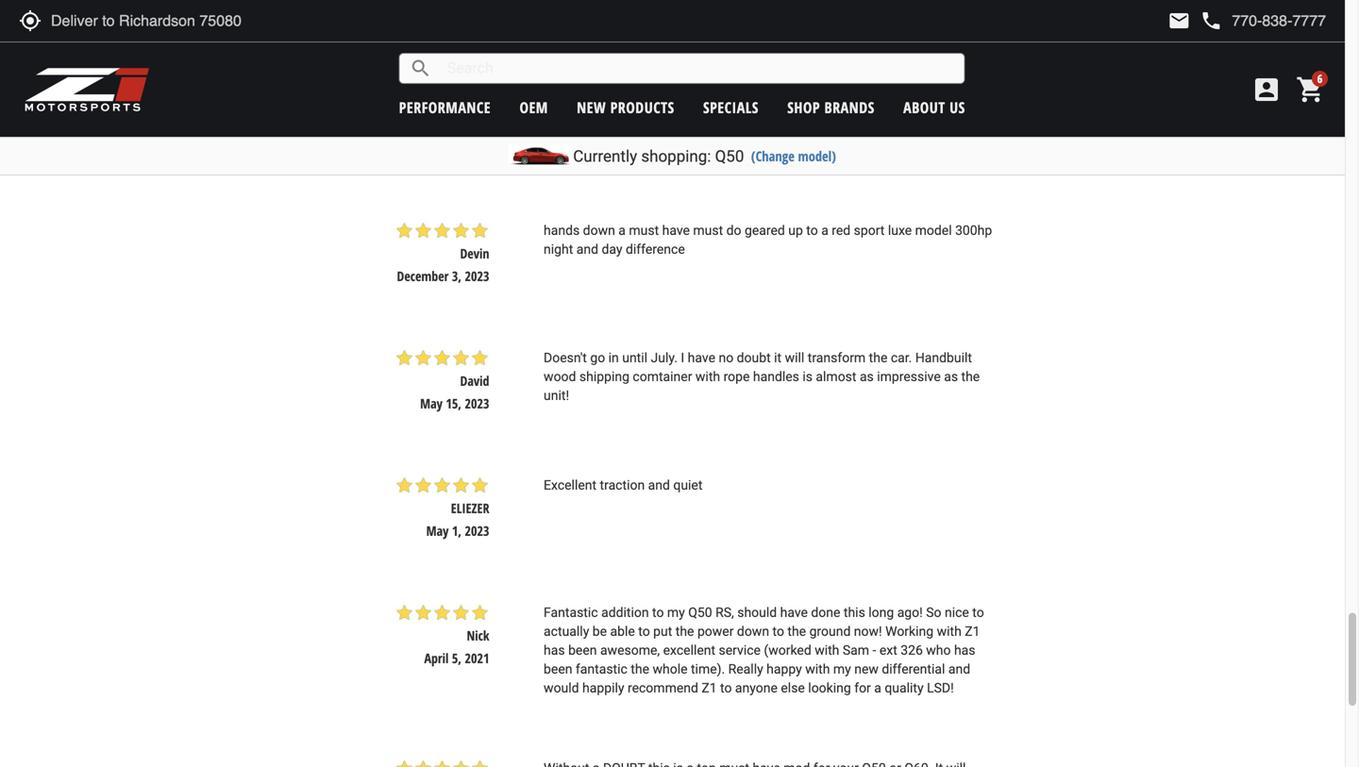 Task type: locate. For each thing, give the bounding box(es) containing it.
shopping:
[[641, 147, 711, 166]]

q50
[[160, 0, 181, 11], [715, 147, 744, 166], [689, 605, 713, 621]]

the
[[869, 350, 888, 366], [962, 369, 980, 385], [676, 624, 694, 640], [788, 624, 806, 640], [631, 662, 650, 678]]

shop brands
[[788, 97, 875, 118]]

until
[[622, 350, 648, 366]]

2023 right 1,
[[465, 522, 490, 540]]

a up day
[[619, 223, 626, 239]]

the down handbuilt
[[962, 369, 980, 385]]

0 vertical spatial z1
[[145, 0, 157, 11]]

has down "actually"
[[544, 643, 565, 659]]

1 vertical spatial 2023
[[465, 395, 490, 413]]

2 vertical spatial q50
[[689, 605, 713, 621]]

has right 'who'
[[955, 643, 976, 659]]

2 2023 from the top
[[465, 395, 490, 413]]

down inside hands down a must have must do geared up to a red sport luxe model 300hp night and day difference
[[583, 223, 615, 239]]

have inside doesn't go in until july. i have no doubt it will transform the car. handbuilt wood shipping comtainer with rope handles is almost as impressive as the unit!
[[688, 350, 716, 366]]

0 vertical spatial have
[[662, 223, 690, 239]]

1 2023 from the top
[[465, 267, 490, 285]]

1 vertical spatial z1
[[965, 624, 981, 640]]

z1 motorsports logo image
[[24, 66, 151, 113]]

december
[[397, 267, 449, 285]]

phone link
[[1200, 9, 1327, 32]]

1 horizontal spatial has
[[955, 643, 976, 659]]

addition
[[602, 605, 649, 621]]

2023 right 3,
[[465, 267, 490, 285]]

time).
[[691, 662, 725, 678]]

have inside fantastic addition to my q50 rs, should have done this long ago! so nice to actually be able to put the power down to the ground now! working with z1 has been awesome, excellent service (worked with sam - ext 326 who has been fantastic the whole time). really happy with my new differential and would happily recommend z1 to anyone else looking for a quality lsd!
[[780, 605, 808, 621]]

0 vertical spatial may
[[420, 395, 443, 413]]

new
[[577, 97, 606, 118], [855, 662, 879, 678]]

3 2023 from the top
[[465, 522, 490, 540]]

done
[[811, 605, 841, 621]]

in
[[609, 350, 619, 366]]

1 horizontal spatial must
[[693, 223, 723, 239]]

to up (worked
[[773, 624, 785, 640]]

down down the should in the right of the page
[[737, 624, 770, 640]]

2 vertical spatial and
[[949, 662, 971, 678]]

2 horizontal spatial and
[[949, 662, 971, 678]]

have left done
[[780, 605, 808, 621]]

q60
[[192, 0, 212, 11]]

may for star star star star star david may 15, 2023
[[420, 395, 443, 413]]

been down "actually"
[[568, 643, 597, 659]]

sam
[[843, 643, 870, 659]]

differential
[[242, 0, 301, 11]]

been
[[568, 643, 597, 659], [544, 662, 573, 678]]

about us link
[[904, 97, 966, 118]]

2023 inside the star star star star star eliezer may 1, 2023
[[465, 522, 490, 540]]

2021
[[465, 650, 490, 668]]

0 vertical spatial and
[[577, 242, 599, 257]]

2023 for star star star star star devin december 3, 2023
[[465, 267, 490, 285]]

Search search field
[[432, 54, 965, 83]]

may for star star star star star eliezer may 1, 2023
[[426, 522, 449, 540]]

star star star star star devin december 3, 2023
[[395, 222, 490, 285]]

have inside hands down a must have must do geared up to a red sport luxe model 300hp night and day difference
[[662, 223, 690, 239]]

1 vertical spatial and
[[648, 478, 670, 494]]

a right for
[[875, 681, 882, 697]]

down up day
[[583, 223, 615, 239]]

z1 left /
[[145, 0, 157, 11]]

currently
[[573, 147, 637, 166]]

and
[[577, 242, 599, 257], [648, 478, 670, 494], [949, 662, 971, 678]]

2023
[[465, 267, 490, 285], [465, 395, 490, 413], [465, 522, 490, 540]]

put
[[654, 624, 673, 640]]

down
[[583, 223, 615, 239], [737, 624, 770, 640]]

unit!
[[544, 388, 569, 404]]

to right 'up'
[[807, 223, 818, 239]]

may inside star star star star star david may 15, 2023
[[420, 395, 443, 413]]

(change model) link
[[751, 147, 836, 165]]

1 horizontal spatial down
[[737, 624, 770, 640]]

0 horizontal spatial must
[[629, 223, 659, 239]]

0 horizontal spatial and
[[577, 242, 599, 257]]

as right almost
[[860, 369, 874, 385]]

have up difference at the top
[[662, 223, 690, 239]]

have right i
[[688, 350, 716, 366]]

able
[[610, 624, 635, 640]]

do
[[727, 223, 742, 239]]

a left the 'red'
[[822, 223, 829, 239]]

account_box
[[1252, 75, 1282, 105]]

1 horizontal spatial q50
[[689, 605, 713, 621]]

new down $1099.99 in the top of the page
[[577, 97, 606, 118]]

star star star star star (139)
[[1032, 29, 1158, 48]]

account_box link
[[1247, 75, 1287, 105]]

and left day
[[577, 242, 599, 257]]

0 horizontal spatial a
[[619, 223, 626, 239]]

with down nice
[[937, 624, 962, 640]]

with down ground on the right bottom of page
[[815, 643, 840, 659]]

almost
[[816, 369, 857, 385]]

hands down a must have must do geared up to a red sport luxe model 300hp night and day difference
[[544, 223, 993, 257]]

3,
[[452, 267, 462, 285]]

doesn't
[[544, 350, 587, 366]]

0 vertical spatial my
[[667, 605, 685, 621]]

1 horizontal spatial and
[[648, 478, 670, 494]]

must up difference at the top
[[629, 223, 659, 239]]

z1 down time).
[[702, 681, 717, 697]]

2 vertical spatial z1
[[702, 681, 717, 697]]

0 horizontal spatial q50
[[160, 0, 181, 11]]

comtainer
[[633, 369, 693, 385]]

0 horizontal spatial as
[[860, 369, 874, 385]]

to inside hands down a must have must do geared up to a red sport luxe model 300hp night and day difference
[[807, 223, 818, 239]]

and inside fantastic addition to my q50 rs, should have done this long ago! so nice to actually be able to put the power down to the ground now! working with z1 has been awesome, excellent service (worked with sam - ext 326 who has been fantastic the whole time). really happy with my new differential and would happily recommend z1 to anyone else looking for a quality lsd!
[[949, 662, 971, 678]]

shopping_cart link
[[1292, 75, 1327, 105]]

day
[[602, 242, 623, 257]]

(34)
[[261, 31, 283, 45]]

q50 left /
[[160, 0, 181, 11]]

specials
[[703, 97, 759, 118]]

currently shopping: q50 (change model)
[[573, 147, 836, 166]]

may inside the star star star star star eliezer may 1, 2023
[[426, 522, 449, 540]]

1 vertical spatial new
[[855, 662, 879, 678]]

and inside hands down a must have must do geared up to a red sport luxe model 300hp night and day difference
[[577, 242, 599, 257]]

2023 inside star star star star star david may 15, 2023
[[465, 395, 490, 413]]

1 horizontal spatial z1
[[702, 681, 717, 697]]

and left quiet
[[648, 478, 670, 494]]

star star star star star (7) $1099.99
[[516, 29, 628, 71]]

traction
[[600, 478, 645, 494]]

star
[[163, 29, 182, 48], [182, 29, 201, 48], [201, 29, 220, 48], [220, 29, 239, 48], [341, 29, 360, 48], [360, 29, 379, 48], [379, 29, 398, 48], [398, 29, 417, 48], [417, 29, 436, 48], [516, 29, 534, 48], [534, 29, 553, 48], [553, 29, 572, 48], [572, 29, 591, 48], [591, 29, 610, 48], [690, 29, 709, 48], [709, 29, 728, 48], [728, 29, 747, 48], [747, 29, 765, 48], [765, 29, 784, 48], [1032, 29, 1051, 48], [1051, 29, 1070, 48], [1070, 29, 1088, 48], [1088, 29, 1107, 48], [1107, 29, 1126, 48], [395, 222, 414, 240], [414, 222, 433, 240], [433, 222, 452, 240], [452, 222, 471, 240], [471, 222, 490, 240], [395, 349, 414, 368], [414, 349, 433, 368], [433, 349, 452, 368], [452, 349, 471, 368], [471, 349, 490, 368], [395, 477, 414, 495], [414, 477, 433, 495], [433, 477, 452, 495], [452, 477, 471, 495], [471, 477, 490, 495], [395, 604, 414, 623], [414, 604, 433, 623], [433, 604, 452, 623], [452, 604, 471, 623], [471, 604, 490, 623]]

as down handbuilt
[[944, 369, 958, 385]]

0 horizontal spatial new
[[577, 97, 606, 118]]

0 horizontal spatial my
[[667, 605, 685, 621]]

1 horizontal spatial as
[[944, 369, 958, 385]]

a
[[619, 223, 626, 239], [822, 223, 829, 239], [875, 681, 882, 697]]

0 horizontal spatial has
[[544, 643, 565, 659]]

1 vertical spatial down
[[737, 624, 770, 640]]

2023 for star star star star star eliezer may 1, 2023
[[465, 522, 490, 540]]

with up looking
[[806, 662, 830, 678]]

2 as from the left
[[944, 369, 958, 385]]

1 vertical spatial have
[[688, 350, 716, 366]]

really
[[729, 662, 764, 678]]

ago!
[[898, 605, 923, 621]]

should
[[738, 605, 777, 621]]

excellent
[[544, 478, 597, 494]]

0 horizontal spatial down
[[583, 223, 615, 239]]

2 vertical spatial 2023
[[465, 522, 490, 540]]

quality
[[885, 681, 924, 697]]

to right nice
[[973, 605, 985, 621]]

2 vertical spatial have
[[780, 605, 808, 621]]

(139)
[[1129, 31, 1158, 45]]

david
[[460, 372, 490, 390]]

0 vertical spatial new
[[577, 97, 606, 118]]

oem link
[[520, 97, 548, 118]]

z1 down nice
[[965, 624, 981, 640]]

with down no at the top of the page
[[696, 369, 721, 385]]

new up for
[[855, 662, 879, 678]]

night
[[544, 242, 573, 257]]

as
[[860, 369, 874, 385], [944, 369, 958, 385]]

must left do
[[693, 223, 723, 239]]

may left 15,
[[420, 395, 443, 413]]

difference
[[626, 242, 685, 257]]

1 vertical spatial q50
[[715, 147, 744, 166]]

0 vertical spatial down
[[583, 223, 615, 239]]

q50 left "(change"
[[715, 147, 744, 166]]

been up would
[[544, 662, 573, 678]]

so
[[926, 605, 942, 621]]

2023 inside star star star star star devin december 3, 2023
[[465, 267, 490, 285]]

2 horizontal spatial a
[[875, 681, 882, 697]]

0 vertical spatial q50
[[160, 0, 181, 11]]

search
[[410, 57, 432, 80]]

1 horizontal spatial new
[[855, 662, 879, 678]]

working
[[886, 624, 934, 640]]

this
[[844, 605, 866, 621]]

0 vertical spatial 2023
[[465, 267, 490, 285]]

down inside fantastic addition to my q50 rs, should have done this long ago! so nice to actually be able to put the power down to the ground now! working with z1 has been awesome, excellent service (worked with sam - ext 326 who has been fantastic the whole time). really happy with my new differential and would happily recommend z1 to anyone else looking for a quality lsd!
[[737, 624, 770, 640]]

specials link
[[703, 97, 759, 118]]

1 vertical spatial my
[[834, 662, 851, 678]]

1 horizontal spatial my
[[834, 662, 851, 678]]

1 as from the left
[[860, 369, 874, 385]]

looking
[[809, 681, 851, 697]]

1 vertical spatial may
[[426, 522, 449, 540]]

lsd!
[[927, 681, 954, 697]]

has
[[544, 643, 565, 659], [955, 643, 976, 659]]

my up put
[[667, 605, 685, 621]]

z1 q50 / q60 rear differential brace star star star star star_half (34)
[[145, 0, 301, 48]]

2023 down david
[[465, 395, 490, 413]]

with
[[696, 369, 721, 385], [937, 624, 962, 640], [815, 643, 840, 659], [806, 662, 830, 678]]

shop
[[788, 97, 821, 118]]

0 horizontal spatial z1
[[145, 0, 157, 11]]

q50 up the power
[[689, 605, 713, 621]]

rs,
[[716, 605, 734, 621]]

may left 1,
[[426, 522, 449, 540]]

july.
[[651, 350, 678, 366]]

recommend
[[628, 681, 699, 697]]

and up 'lsd!'
[[949, 662, 971, 678]]

(7)
[[613, 31, 628, 45]]

my up looking
[[834, 662, 851, 678]]

doesn't go in until july. i have no doubt it will transform the car. handbuilt wood shipping comtainer with rope handles is almost as impressive as the unit!
[[544, 350, 980, 404]]



Task type: describe. For each thing, give the bounding box(es) containing it.
new products link
[[577, 97, 675, 118]]

is
[[803, 369, 813, 385]]

1,
[[452, 522, 462, 540]]

q50 inside fantastic addition to my q50 rs, should have done this long ago! so nice to actually be able to put the power down to the ground now! working with z1 has been awesome, excellent service (worked with sam - ext 326 who has been fantastic the whole time). really happy with my new differential and would happily recommend z1 to anyone else looking for a quality lsd!
[[689, 605, 713, 621]]

differential
[[882, 662, 946, 678]]

devin
[[460, 245, 490, 263]]

a inside fantastic addition to my q50 rs, should have done this long ago! so nice to actually be able to put the power down to the ground now! working with z1 has been awesome, excellent service (worked with sam - ext 326 who has been fantastic the whole time). really happy with my new differential and would happily recommend z1 to anyone else looking for a quality lsd!
[[875, 681, 882, 697]]

what
[[136, 135, 197, 166]]

actually
[[544, 624, 589, 640]]

it
[[774, 350, 782, 366]]

1 has from the left
[[544, 643, 565, 659]]

transform
[[808, 350, 866, 366]]

1 vertical spatial been
[[544, 662, 573, 678]]

no
[[719, 350, 734, 366]]

geared
[[745, 223, 785, 239]]

service
[[719, 643, 761, 659]]

will
[[785, 350, 805, 366]]

mail phone
[[1168, 9, 1223, 32]]

new inside fantastic addition to my q50 rs, should have done this long ago! so nice to actually be able to put the power down to the ground now! working with z1 has been awesome, excellent service (worked with sam - ext 326 who has been fantastic the whole time). really happy with my new differential and would happily recommend z1 to anyone else looking for a quality lsd!
[[855, 662, 879, 678]]

performance
[[399, 97, 491, 118]]

shipping
[[580, 369, 630, 385]]

to left put
[[639, 624, 650, 640]]

april
[[424, 650, 449, 668]]

red
[[832, 223, 851, 239]]

handles
[[753, 369, 800, 385]]

shopping_cart
[[1296, 75, 1327, 105]]

fantastic addition to my q50 rs, should have done this long ago! so nice to actually be able to put the power down to the ground now! working with z1 has been awesome, excellent service (worked with sam - ext 326 who has been fantastic the whole time). really happy with my new differential and would happily recommend z1 to anyone else looking for a quality lsd!
[[544, 605, 985, 697]]

fantastic
[[544, 605, 598, 621]]

15,
[[446, 395, 462, 413]]

model)
[[798, 147, 836, 165]]

star_half
[[239, 29, 258, 48]]

model
[[916, 223, 952, 239]]

rope
[[724, 369, 750, 385]]

would
[[544, 681, 579, 697]]

to down time).
[[720, 681, 732, 697]]

long
[[869, 605, 894, 621]]

the up excellent
[[676, 624, 694, 640]]

eliezer
[[451, 500, 490, 518]]

(1)
[[787, 31, 803, 45]]

mail link
[[1168, 9, 1191, 32]]

hands
[[544, 223, 580, 239]]

products
[[611, 97, 675, 118]]

luxe
[[888, 223, 912, 239]]

(change
[[751, 147, 795, 165]]

nice
[[945, 605, 970, 621]]

awesome,
[[600, 643, 660, 659]]

2 has from the left
[[955, 643, 976, 659]]

star star star star star nick april 5, 2021
[[395, 604, 490, 668]]

impressive
[[877, 369, 941, 385]]

1 horizontal spatial a
[[822, 223, 829, 239]]

2 horizontal spatial q50
[[715, 147, 744, 166]]

rear
[[216, 0, 239, 11]]

whole
[[653, 662, 688, 678]]

excellent traction and quiet
[[544, 478, 703, 494]]

2 must from the left
[[693, 223, 723, 239]]

star star star star star (1) $579.99
[[690, 29, 803, 71]]

car.
[[891, 350, 912, 366]]

star star star star star (5) $249.99
[[341, 29, 454, 71]]

handbuilt
[[916, 350, 973, 366]]

$1099.99
[[549, 53, 595, 71]]

i
[[681, 350, 685, 366]]

us
[[950, 97, 966, 118]]

1 must from the left
[[629, 223, 659, 239]]

/
[[184, 0, 189, 11]]

fantastic
[[576, 662, 628, 678]]

star star star star star eliezer may 1, 2023
[[395, 477, 490, 540]]

the left car.
[[869, 350, 888, 366]]

z1 inside z1 q50 / q60 rear differential brace star star star star star_half (34)
[[145, 0, 157, 11]]

phone
[[1200, 9, 1223, 32]]

now!
[[854, 624, 882, 640]]

shop brands link
[[788, 97, 875, 118]]

2 horizontal spatial z1
[[965, 624, 981, 640]]

2023 for star star star star star david may 15, 2023
[[465, 395, 490, 413]]

customers
[[249, 135, 374, 166]]

oem
[[520, 97, 548, 118]]

the down awesome,
[[631, 662, 650, 678]]

326
[[901, 643, 923, 659]]

to up put
[[652, 605, 664, 621]]

for
[[855, 681, 871, 697]]

ext
[[880, 643, 898, 659]]

about us
[[904, 97, 966, 118]]

with inside doesn't go in until july. i have no doubt it will transform the car. handbuilt wood shipping comtainer with rope handles is almost as impressive as the unit!
[[696, 369, 721, 385]]

(worked
[[764, 643, 812, 659]]

say
[[380, 135, 421, 166]]

who
[[927, 643, 951, 659]]

$7
[[915, 38, 927, 56]]

performance link
[[399, 97, 491, 118]]

be
[[593, 624, 607, 640]]

brace
[[209, 7, 237, 25]]

q50 inside z1 q50 / q60 rear differential brace star star star star star_half (34)
[[160, 0, 181, 11]]

0 vertical spatial been
[[568, 643, 597, 659]]

sport
[[854, 223, 885, 239]]

go
[[590, 350, 605, 366]]

brands
[[825, 97, 875, 118]]

happy
[[767, 662, 802, 678]]

my_location
[[19, 9, 42, 32]]

(5)
[[439, 31, 454, 45]]

the up (worked
[[788, 624, 806, 640]]

else
[[781, 681, 805, 697]]



Task type: vqa. For each thing, say whether or not it's contained in the screenshot.
May in the star star star star star David May 15, 2023
yes



